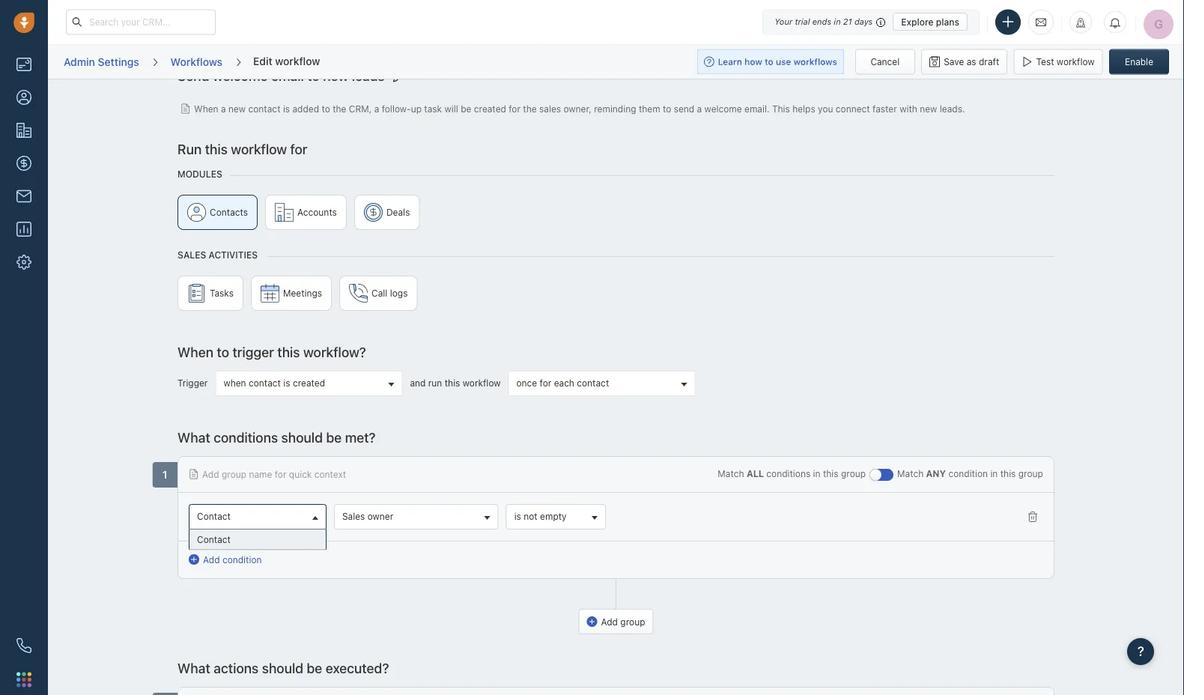 Task type: describe. For each thing, give the bounding box(es) containing it.
sales
[[540, 103, 561, 114]]

activities
[[209, 250, 258, 260]]

sales owner button
[[334, 504, 499, 529]]

0 vertical spatial is
[[283, 103, 290, 114]]

workflow?
[[303, 344, 366, 360]]

accounts
[[298, 207, 337, 217]]

empty
[[540, 511, 567, 522]]

and
[[410, 378, 426, 388]]

reminding
[[594, 103, 637, 114]]

1 vertical spatial conditions
[[767, 468, 811, 479]]

when for when a new contact is added to the crm, a follow-up task will be created for the sales owner, reminding them to send a welcome email. this helps you connect faster with new leads.
[[194, 103, 219, 114]]

once
[[517, 378, 537, 388]]

2 the from the left
[[523, 103, 537, 114]]

and run this workflow
[[410, 378, 501, 388]]

run
[[178, 141, 202, 157]]

owner
[[368, 511, 394, 522]]

all
[[747, 468, 764, 479]]

0 vertical spatial be
[[461, 103, 472, 114]]

settings
[[98, 55, 139, 68]]

name
[[249, 469, 272, 479]]

0 horizontal spatial new
[[229, 103, 246, 114]]

deals
[[387, 207, 410, 217]]

explore plans link
[[893, 13, 968, 31]]

to right added
[[322, 103, 330, 114]]

send
[[674, 103, 695, 114]]

be for executed?
[[307, 660, 322, 676]]

deals button
[[354, 194, 420, 230]]

enable button
[[1110, 49, 1170, 75]]

1 horizontal spatial welcome
[[705, 103, 742, 114]]

edit workflow
[[253, 55, 320, 67]]

met?
[[345, 429, 376, 445]]

what actions should be executed?
[[178, 660, 389, 676]]

meetings
[[283, 288, 322, 298]]

save as draft button
[[922, 49, 1008, 75]]

added
[[293, 103, 319, 114]]

call
[[372, 288, 388, 298]]

match all conditions in this group
[[718, 468, 866, 479]]

is inside button
[[284, 378, 290, 388]]

once for each contact
[[517, 378, 609, 388]]

2 a from the left
[[374, 103, 379, 114]]

workflow up email
[[275, 55, 320, 67]]

run this workflow for
[[178, 141, 308, 157]]

faster
[[873, 103, 898, 114]]

email.
[[745, 103, 770, 114]]

sales activities
[[178, 250, 258, 260]]

add condition link
[[189, 553, 262, 566]]

group for modules
[[178, 194, 1055, 237]]

to right email
[[307, 67, 320, 83]]

plans
[[937, 16, 960, 27]]

what conditions should be met?
[[178, 429, 376, 445]]

leads
[[352, 67, 385, 83]]

enable
[[1126, 57, 1154, 67]]

executed?
[[326, 660, 389, 676]]

connect
[[836, 103, 871, 114]]

match any condition in this group
[[898, 468, 1044, 479]]

Search your CRM... text field
[[66, 9, 216, 35]]

tasks button
[[178, 275, 244, 311]]

should for actions
[[262, 660, 304, 676]]

add group
[[601, 616, 646, 627]]

when for when to trigger this workflow?
[[178, 344, 214, 360]]

to left send
[[663, 103, 672, 114]]

freshworks switcher image
[[16, 672, 31, 687]]

when contact is created
[[224, 378, 325, 388]]

contact option
[[190, 529, 326, 550]]

contact for once
[[577, 378, 609, 388]]

2 horizontal spatial new
[[920, 103, 938, 114]]

save
[[944, 57, 965, 67]]

your trial ends in 21 days
[[775, 17, 873, 27]]

what for what conditions should be met?
[[178, 429, 210, 445]]

when to trigger this workflow?
[[178, 344, 366, 360]]

any
[[927, 468, 947, 479]]

sales for sales owner
[[342, 511, 365, 522]]

helps
[[793, 103, 816, 114]]

workflow right run at the left top
[[231, 141, 287, 157]]

call logs
[[372, 288, 408, 298]]

add group name for quick context
[[202, 469, 346, 479]]

when
[[224, 378, 246, 388]]

up
[[411, 103, 422, 114]]

workflow left once
[[463, 378, 501, 388]]

admin settings
[[64, 55, 139, 68]]

contacts
[[210, 207, 248, 217]]

contact for contact dropdown button
[[197, 511, 231, 522]]

tasks
[[210, 288, 234, 298]]

is not empty
[[515, 511, 567, 522]]

3 a from the left
[[697, 103, 702, 114]]

explore
[[902, 16, 934, 27]]

task
[[424, 103, 442, 114]]

leads.
[[940, 103, 966, 114]]

actions
[[214, 660, 259, 676]]

this
[[773, 103, 790, 114]]

not
[[524, 511, 538, 522]]

send welcome email to new leads
[[178, 67, 385, 83]]

them
[[639, 103, 661, 114]]

0 horizontal spatial condition
[[223, 554, 262, 565]]

call logs button
[[340, 275, 418, 311]]

1 horizontal spatial new
[[323, 67, 349, 83]]

ends
[[813, 17, 832, 27]]

with
[[900, 103, 918, 114]]



Task type: locate. For each thing, give the bounding box(es) containing it.
test
[[1037, 57, 1055, 67]]

contact
[[197, 511, 231, 522], [197, 534, 231, 545]]

group inside button
[[621, 616, 646, 627]]

for
[[509, 103, 521, 114], [290, 141, 308, 157], [540, 378, 552, 388], [275, 469, 287, 479]]

contacts button
[[178, 194, 258, 230]]

1 a from the left
[[221, 103, 226, 114]]

owner,
[[564, 103, 592, 114]]

workflow inside button
[[1057, 57, 1095, 67]]

group containing tasks
[[178, 275, 1055, 318]]

1 group from the top
[[178, 194, 1055, 237]]

days
[[855, 17, 873, 27]]

match for match any condition in this group
[[898, 468, 924, 479]]

condition right any on the right
[[949, 468, 988, 479]]

the left the sales
[[523, 103, 537, 114]]

1 vertical spatial what
[[178, 660, 210, 676]]

in for condition
[[991, 468, 998, 479]]

trigger
[[178, 378, 208, 388]]

1 horizontal spatial a
[[374, 103, 379, 114]]

add
[[202, 469, 219, 479], [203, 554, 220, 565], [601, 616, 618, 627]]

0 horizontal spatial sales
[[178, 250, 206, 260]]

1 horizontal spatial created
[[474, 103, 506, 114]]

is left added
[[283, 103, 290, 114]]

contact list box
[[190, 529, 326, 550]]

your
[[775, 17, 793, 27]]

contact for when
[[248, 103, 281, 114]]

add for add condition
[[203, 554, 220, 565]]

crm,
[[349, 103, 372, 114]]

sales left owner
[[342, 511, 365, 522]]

when contact is created button
[[215, 371, 403, 396]]

when up trigger
[[178, 344, 214, 360]]

is inside button
[[515, 511, 521, 522]]

in left 21
[[834, 17, 841, 27]]

for left quick
[[275, 469, 287, 479]]

in right any on the right
[[991, 468, 998, 479]]

each
[[554, 378, 575, 388]]

will
[[445, 103, 458, 114]]

0 vertical spatial condition
[[949, 468, 988, 479]]

1 vertical spatial contact
[[197, 534, 231, 545]]

1 vertical spatial created
[[293, 378, 325, 388]]

group for sales activities
[[178, 275, 1055, 318]]

match left any on the right
[[898, 468, 924, 479]]

0 vertical spatial conditions
[[214, 429, 278, 445]]

is
[[283, 103, 290, 114], [284, 378, 290, 388], [515, 511, 521, 522]]

21
[[844, 17, 853, 27]]

conditions up name
[[214, 429, 278, 445]]

1 horizontal spatial in
[[834, 17, 841, 27]]

2 horizontal spatial in
[[991, 468, 998, 479]]

1 vertical spatial add
[[203, 554, 220, 565]]

should for conditions
[[281, 429, 323, 445]]

1 vertical spatial group
[[178, 275, 1055, 318]]

phone element
[[9, 631, 39, 661]]

1 horizontal spatial conditions
[[767, 468, 811, 479]]

1 match from the left
[[718, 468, 745, 479]]

group containing contacts
[[178, 194, 1055, 237]]

sales inside button
[[342, 511, 365, 522]]

2 vertical spatial is
[[515, 511, 521, 522]]

to left the trigger
[[217, 344, 229, 360]]

conditions right all
[[767, 468, 811, 479]]

edit
[[253, 55, 273, 67]]

contact right when
[[249, 378, 281, 388]]

0 horizontal spatial welcome
[[213, 67, 268, 83]]

in for ends
[[834, 17, 841, 27]]

contact down send welcome email to new leads
[[248, 103, 281, 114]]

meetings button
[[251, 275, 332, 311]]

phone image
[[16, 638, 31, 653]]

what down trigger
[[178, 429, 210, 445]]

2 vertical spatial be
[[307, 660, 322, 676]]

for left each
[[540, 378, 552, 388]]

2 what from the top
[[178, 660, 210, 676]]

0 horizontal spatial the
[[333, 103, 347, 114]]

the left crm,
[[333, 103, 347, 114]]

match for match all conditions in this group
[[718, 468, 745, 479]]

1 horizontal spatial sales
[[342, 511, 365, 522]]

email
[[271, 67, 304, 83]]

2 horizontal spatial be
[[461, 103, 472, 114]]

as
[[967, 57, 977, 67]]

sales for sales activities
[[178, 250, 206, 260]]

modules
[[178, 169, 222, 179]]

save as draft
[[944, 57, 1000, 67]]

2 group from the top
[[178, 275, 1055, 318]]

contact inside option
[[197, 534, 231, 545]]

run
[[428, 378, 442, 388]]

contact for contact list box at the left
[[197, 534, 231, 545]]

add for add group
[[601, 616, 618, 627]]

context
[[315, 469, 346, 479]]

admin settings link
[[63, 50, 140, 74]]

a right send
[[697, 103, 702, 114]]

admin
[[64, 55, 95, 68]]

group
[[842, 468, 866, 479], [1019, 468, 1044, 479], [222, 469, 247, 479], [621, 616, 646, 627]]

0 vertical spatial contact
[[197, 511, 231, 522]]

be right will
[[461, 103, 472, 114]]

0 vertical spatial when
[[194, 103, 219, 114]]

when a new contact is added to the crm, a follow-up task will be created for the sales owner, reminding them to send a welcome email. this helps you connect faster with new leads.
[[194, 103, 966, 114]]

1 vertical spatial welcome
[[705, 103, 742, 114]]

this
[[205, 141, 228, 157], [278, 344, 300, 360], [445, 378, 460, 388], [823, 468, 839, 479], [1001, 468, 1016, 479]]

2 horizontal spatial a
[[697, 103, 702, 114]]

cancel
[[871, 57, 900, 67]]

what left actions
[[178, 660, 210, 676]]

trigger
[[233, 344, 274, 360]]

the
[[333, 103, 347, 114], [523, 103, 537, 114]]

add group button
[[579, 609, 654, 634]]

1 horizontal spatial the
[[523, 103, 537, 114]]

sales
[[178, 250, 206, 260], [342, 511, 365, 522]]

0 vertical spatial sales
[[178, 250, 206, 260]]

quick
[[289, 469, 312, 479]]

created
[[474, 103, 506, 114], [293, 378, 325, 388]]

be left executed?
[[307, 660, 322, 676]]

sales owner
[[342, 511, 394, 522]]

0 vertical spatial welcome
[[213, 67, 268, 83]]

be for met?
[[326, 429, 342, 445]]

condition down 'contact' option
[[223, 554, 262, 565]]

is down when to trigger this workflow?
[[284, 378, 290, 388]]

be left met?
[[326, 429, 342, 445]]

once for each contact button
[[508, 371, 696, 396]]

in right all
[[813, 468, 821, 479]]

test workflow button
[[1014, 49, 1104, 75]]

a right crm,
[[374, 103, 379, 114]]

contact button
[[189, 504, 327, 529]]

1 vertical spatial is
[[284, 378, 290, 388]]

1 vertical spatial sales
[[342, 511, 365, 522]]

add inside button
[[601, 616, 618, 627]]

a
[[221, 103, 226, 114], [374, 103, 379, 114], [697, 103, 702, 114]]

1 vertical spatial be
[[326, 429, 342, 445]]

add condition
[[203, 554, 262, 565]]

1 vertical spatial should
[[262, 660, 304, 676]]

match left all
[[718, 468, 745, 479]]

contact inside dropdown button
[[197, 511, 231, 522]]

when down send
[[194, 103, 219, 114]]

trial
[[795, 17, 811, 27]]

should right actions
[[262, 660, 304, 676]]

0 horizontal spatial a
[[221, 103, 226, 114]]

1 horizontal spatial condition
[[949, 468, 988, 479]]

contact right each
[[577, 378, 609, 388]]

1 horizontal spatial match
[[898, 468, 924, 479]]

1 what from the top
[[178, 429, 210, 445]]

is left "not" at the left bottom of the page
[[515, 511, 521, 522]]

new up run this workflow for on the top of page
[[229, 103, 246, 114]]

1 vertical spatial when
[[178, 344, 214, 360]]

0 vertical spatial created
[[474, 103, 506, 114]]

accounts button
[[265, 194, 347, 230]]

0 horizontal spatial created
[[293, 378, 325, 388]]

2 vertical spatial add
[[601, 616, 618, 627]]

is not empty button
[[506, 504, 606, 529]]

workflows
[[171, 55, 223, 68]]

new
[[323, 67, 349, 83], [229, 103, 246, 114], [920, 103, 938, 114]]

add for add group name for quick context
[[202, 469, 219, 479]]

sales left activities
[[178, 250, 206, 260]]

email image
[[1036, 16, 1047, 28]]

a up run this workflow for on the top of page
[[221, 103, 226, 114]]

0 horizontal spatial in
[[813, 468, 821, 479]]

should up quick
[[281, 429, 323, 445]]

what for what actions should be executed?
[[178, 660, 210, 676]]

0 vertical spatial what
[[178, 429, 210, 445]]

new right with
[[920, 103, 938, 114]]

workflow right test
[[1057, 57, 1095, 67]]

group
[[178, 194, 1055, 237], [178, 275, 1055, 318]]

1 the from the left
[[333, 103, 347, 114]]

condition
[[949, 468, 988, 479], [223, 554, 262, 565]]

0 horizontal spatial be
[[307, 660, 322, 676]]

new left leads
[[323, 67, 349, 83]]

follow-
[[382, 103, 411, 114]]

0 horizontal spatial conditions
[[214, 429, 278, 445]]

test workflow
[[1037, 57, 1095, 67]]

2 contact from the top
[[197, 534, 231, 545]]

welcome left email.
[[705, 103, 742, 114]]

created inside button
[[293, 378, 325, 388]]

0 vertical spatial add
[[202, 469, 219, 479]]

in
[[834, 17, 841, 27], [813, 468, 821, 479], [991, 468, 998, 479]]

cancel button
[[856, 49, 916, 75]]

should
[[281, 429, 323, 445], [262, 660, 304, 676]]

for down added
[[290, 141, 308, 157]]

for left the sales
[[509, 103, 521, 114]]

0 vertical spatial group
[[178, 194, 1055, 237]]

welcome down edit
[[213, 67, 268, 83]]

in for conditions
[[813, 468, 821, 479]]

2 match from the left
[[898, 468, 924, 479]]

you
[[818, 103, 834, 114]]

to
[[307, 67, 320, 83], [322, 103, 330, 114], [663, 103, 672, 114], [217, 344, 229, 360]]

1 vertical spatial condition
[[223, 554, 262, 565]]

logs
[[390, 288, 408, 298]]

0 horizontal spatial match
[[718, 468, 745, 479]]

draft
[[979, 57, 1000, 67]]

1 horizontal spatial be
[[326, 429, 342, 445]]

0 vertical spatial should
[[281, 429, 323, 445]]

send
[[178, 67, 209, 83]]

created down workflow?
[[293, 378, 325, 388]]

workflows link
[[170, 50, 223, 74]]

1 contact from the top
[[197, 511, 231, 522]]

created right will
[[474, 103, 506, 114]]

for inside button
[[540, 378, 552, 388]]



Task type: vqa. For each thing, say whether or not it's contained in the screenshot.
left MATCH
yes



